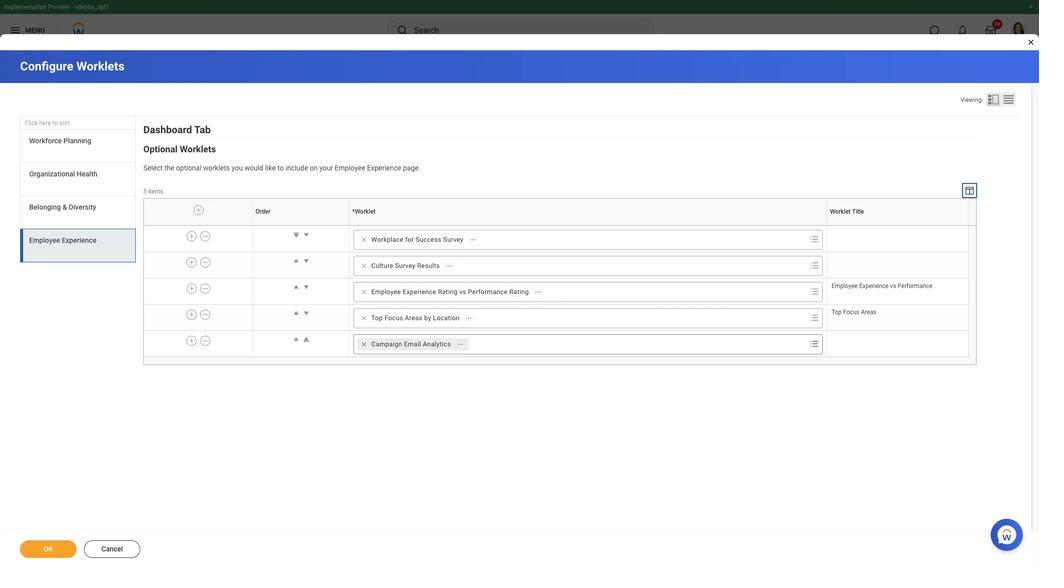 Task type: describe. For each thing, give the bounding box(es) containing it.
culture survey results
[[371, 262, 440, 270]]

caret up image for campaign
[[291, 334, 301, 344]]

implementation preview -   adeptai_dpt1 banner
[[0, 0, 1039, 46]]

viewing:
[[961, 97, 983, 104]]

areas for top focus areas
[[861, 309, 877, 316]]

minus image for prompts image related to workplace for success survey
[[202, 232, 209, 241]]

optional
[[176, 164, 202, 172]]

select
[[143, 164, 163, 172]]

Toggle to Grid view radio
[[1001, 93, 1016, 107]]

experience for employee experience vs performance
[[859, 283, 889, 290]]

Toggle to List Detail view radio
[[986, 93, 1001, 107]]

page.
[[403, 164, 420, 172]]

click here to sort button
[[20, 117, 136, 130]]

inbox large image
[[986, 25, 996, 35]]

culture
[[371, 262, 393, 270]]

worklet title
[[830, 208, 864, 215]]

to inside click here to sort popup button
[[52, 120, 58, 127]]

caret down image for top
[[301, 308, 311, 318]]

experience for employee experience rating vs performance rating
[[403, 288, 436, 296]]

employee experience
[[29, 236, 96, 245]]

row element containing top focus areas by location
[[144, 305, 968, 331]]

minus image for culture survey results
[[202, 258, 209, 267]]

focus for top focus areas by location
[[385, 314, 403, 322]]

survey inside culture survey results element
[[395, 262, 415, 270]]

belonging
[[29, 203, 61, 211]]

employee experience vs performance
[[832, 283, 933, 290]]

email
[[404, 340, 421, 348]]

2 rating from the left
[[509, 288, 529, 296]]

x small image for top focus areas by location
[[359, 313, 369, 323]]

employee experience rating vs performance rating, press delete to clear value. option
[[357, 286, 547, 298]]

optional worklets
[[143, 144, 216, 154]]

prompts image for employee experience rating vs performance rating
[[808, 286, 821, 298]]

performance inside option
[[468, 288, 508, 296]]

minus image for 1st prompts image from the bottom
[[202, 336, 209, 346]]

prompts image
[[808, 312, 821, 324]]

select the optional worklets you would like to include on your employee experience page.
[[143, 164, 420, 172]]

top for top focus areas by location
[[371, 314, 383, 322]]

-
[[71, 4, 73, 11]]

like
[[265, 164, 276, 172]]

planning
[[64, 137, 91, 145]]

implementation preview -   adeptai_dpt1
[[4, 4, 110, 11]]

preview
[[48, 4, 69, 11]]

0 horizontal spatial title
[[852, 208, 864, 215]]

organizational
[[29, 170, 75, 178]]

row element containing order
[[144, 199, 971, 226]]

1 horizontal spatial title
[[898, 225, 899, 226]]

x small image for employee experience rating vs performance rating
[[359, 287, 369, 297]]

caret down image for employee
[[301, 282, 311, 292]]

order for order
[[255, 208, 270, 215]]

employee experience rating vs performance rating element
[[371, 288, 529, 297]]

dashboard tab
[[143, 124, 211, 136]]

worklets for optional worklets
[[180, 144, 216, 154]]

worklet title column header
[[827, 225, 968, 226]]

worklets
[[203, 164, 230, 172]]

analytics
[[423, 340, 451, 348]]

list box inside configure worklets main content
[[20, 130, 136, 263]]

order for order worklet worklet title
[[300, 225, 302, 226]]

related actions image for top focus areas by location
[[465, 315, 472, 322]]

configure worklets main content
[[0, 50, 1039, 567]]

* worklet
[[352, 208, 376, 215]]

sort
[[59, 120, 70, 127]]

include
[[286, 164, 308, 172]]

1 horizontal spatial performance
[[898, 283, 933, 290]]

plus image for employee experience rating vs performance rating
[[188, 284, 195, 293]]

campaign email analytics
[[371, 340, 451, 348]]

row element containing culture survey results
[[144, 252, 968, 278]]

culture survey results, press delete to clear value. option
[[357, 260, 458, 272]]

cancel
[[101, 545, 123, 553]]

click to view/edit grid preferences image
[[964, 185, 975, 196]]

organizational health
[[29, 170, 97, 178]]

2 caret up image from the top
[[291, 282, 301, 292]]

experience left 'page.'
[[367, 164, 401, 172]]

tab
[[194, 124, 211, 136]]

prompts image for culture survey results
[[808, 259, 821, 272]]

campaign email analytics element
[[371, 340, 451, 349]]

workplace for success survey element
[[371, 235, 464, 244]]

employee experience rating vs performance rating
[[371, 288, 529, 296]]

results
[[417, 262, 440, 270]]

cancel button
[[84, 541, 140, 558]]

viewing: option group
[[961, 93, 1019, 109]]

1 horizontal spatial vs
[[890, 283, 896, 290]]

by
[[424, 314, 431, 322]]

workplace for success survey, press delete to clear value. option
[[357, 234, 481, 246]]

x small image for campaign email analytics
[[359, 339, 369, 350]]

top focus areas by location element
[[371, 314, 460, 323]]

row element containing employee experience rating vs performance rating
[[144, 278, 968, 305]]

1 rating from the left
[[438, 288, 458, 296]]

adeptai_dpt1
[[74, 4, 110, 11]]

&
[[63, 203, 67, 211]]

caret up image
[[291, 308, 301, 318]]

plus image for campaign email analytics
[[188, 336, 195, 346]]

campaign
[[371, 340, 402, 348]]

employee for employee experience
[[29, 236, 60, 245]]

workday assistant region
[[991, 515, 1027, 551]]

navigation pane region
[[20, 117, 136, 265]]

worklets for configure worklets
[[76, 59, 124, 73]]

configure
[[20, 59, 73, 73]]

the
[[164, 164, 174, 172]]



Task type: vqa. For each thing, say whether or not it's contained in the screenshot.
plus image
yes



Task type: locate. For each thing, give the bounding box(es) containing it.
close create campaigns worklet image
[[1027, 38, 1035, 46]]

row element containing workplace for success survey
[[144, 226, 968, 252]]

caret up image up caret up icon in the left bottom of the page
[[291, 282, 301, 292]]

notifications large image
[[958, 25, 968, 35]]

1 vertical spatial minus image
[[202, 284, 209, 293]]

worklet column header
[[350, 225, 827, 226]]

1 vertical spatial related actions image
[[465, 315, 472, 322]]

order worklet worklet title
[[300, 225, 899, 226]]

areas inside option
[[405, 314, 423, 322]]

3 prompts image from the top
[[808, 286, 821, 298]]

experience
[[367, 164, 401, 172], [62, 236, 96, 245], [859, 283, 889, 290], [403, 288, 436, 296]]

workplace
[[371, 236, 403, 243]]

experience for employee experience
[[62, 236, 96, 245]]

vs inside option
[[459, 288, 466, 296]]

2 vertical spatial caret up image
[[291, 334, 301, 344]]

3 plus image from the top
[[188, 284, 195, 293]]

success
[[416, 236, 441, 243]]

employee right your at top
[[335, 164, 365, 172]]

1 vertical spatial caret down image
[[301, 256, 311, 266]]

to
[[52, 120, 58, 127], [278, 164, 284, 172]]

caret down image
[[301, 282, 311, 292], [301, 308, 311, 318]]

1 x small image from the top
[[359, 287, 369, 297]]

5
[[143, 188, 147, 195]]

caret down image
[[301, 230, 311, 240], [301, 256, 311, 266]]

1 horizontal spatial related actions image
[[465, 315, 472, 322]]

employee inside navigation pane 'region'
[[29, 236, 60, 245]]

2 x small image from the top
[[359, 261, 369, 271]]

1 caret up image from the top
[[291, 256, 301, 266]]

0 vertical spatial x small image
[[359, 235, 369, 245]]

0 vertical spatial related actions image
[[445, 262, 452, 269]]

1 plus image from the top
[[188, 232, 195, 241]]

0 vertical spatial caret up image
[[291, 256, 301, 266]]

plus image for workplace for success survey
[[188, 232, 195, 241]]

3 minus image from the top
[[202, 310, 209, 319]]

caret down image up the caret top image in the bottom left of the page
[[301, 308, 311, 318]]

0 horizontal spatial areas
[[405, 314, 423, 322]]

your
[[319, 164, 333, 172]]

x small image inside employee experience rating vs performance rating, press delete to clear value. option
[[359, 287, 369, 297]]

belonging & diversity
[[29, 203, 96, 211]]

prompts image for workplace for success survey
[[808, 233, 821, 245]]

2 horizontal spatial related actions image
[[534, 289, 542, 296]]

dashboard
[[143, 124, 192, 136]]

row element
[[144, 199, 971, 226], [144, 226, 968, 252], [144, 252, 968, 278], [144, 278, 968, 305], [144, 305, 968, 331], [144, 331, 968, 357]]

related actions image inside employee experience rating vs performance rating, press delete to clear value. option
[[534, 289, 542, 296]]

caret down image down caret bottom image
[[301, 256, 311, 266]]

0 vertical spatial plus image
[[195, 206, 202, 215]]

related actions image for workplace for success survey
[[469, 236, 476, 243]]

focus for top focus areas
[[843, 309, 860, 316]]

1 caret down image from the top
[[301, 282, 311, 292]]

performance
[[898, 283, 933, 290], [468, 288, 508, 296]]

2 row element from the top
[[144, 226, 968, 252]]

4 row element from the top
[[144, 278, 968, 305]]

implementation
[[4, 4, 47, 11]]

6 row element from the top
[[144, 331, 968, 357]]

0 horizontal spatial survey
[[395, 262, 415, 270]]

1 vertical spatial worklets
[[180, 144, 216, 154]]

2 plus image from the top
[[188, 258, 195, 267]]

employee inside option
[[371, 288, 401, 296]]

list box
[[20, 130, 136, 263]]

0 vertical spatial related actions image
[[469, 236, 476, 243]]

2 caret down image from the top
[[301, 308, 311, 318]]

survey right success
[[443, 236, 464, 243]]

x small image inside campaign email analytics, press delete to clear value. option
[[359, 339, 369, 350]]

3 x small image from the top
[[359, 339, 369, 350]]

would
[[245, 164, 263, 172]]

top up 'campaign'
[[371, 314, 383, 322]]

culture survey results element
[[371, 262, 440, 271]]

1 caret down image from the top
[[301, 230, 311, 240]]

1 vertical spatial plus image
[[188, 310, 195, 319]]

2 vertical spatial plus image
[[188, 336, 195, 346]]

0 horizontal spatial rating
[[438, 288, 458, 296]]

experience up top focus areas by location at bottom left
[[403, 288, 436, 296]]

areas for top focus areas by location
[[405, 314, 423, 322]]

1 horizontal spatial related actions image
[[469, 236, 476, 243]]

prompts image
[[808, 233, 821, 245], [808, 259, 821, 272], [808, 286, 821, 298], [808, 338, 821, 350]]

0 horizontal spatial top
[[371, 314, 383, 322]]

configure worklets dialog
[[0, 0, 1039, 567]]

location
[[433, 314, 460, 322]]

worklets inside optional worklets group
[[180, 144, 216, 154]]

ok button
[[20, 541, 76, 558]]

top focus areas
[[832, 309, 877, 316]]

1 vertical spatial title
[[898, 225, 899, 226]]

related actions image inside culture survey results, press delete to clear value. option
[[445, 262, 452, 269]]

minus image for top focus areas by location
[[202, 310, 209, 319]]

experience inside "list box"
[[62, 236, 96, 245]]

1 horizontal spatial to
[[278, 164, 284, 172]]

0 horizontal spatial to
[[52, 120, 58, 127]]

caret down image for caret up image related to culture
[[301, 256, 311, 266]]

3 caret up image from the top
[[291, 334, 301, 344]]

order
[[255, 208, 270, 215], [300, 225, 302, 226]]

0 vertical spatial order
[[255, 208, 270, 215]]

0 horizontal spatial worklets
[[76, 59, 124, 73]]

0 vertical spatial title
[[852, 208, 864, 215]]

0 vertical spatial x small image
[[359, 287, 369, 297]]

x small image left "workplace"
[[359, 235, 369, 245]]

optional worklets button
[[143, 144, 216, 154]]

plus image
[[195, 206, 202, 215], [188, 310, 195, 319], [188, 336, 195, 346]]

related actions image for culture survey results
[[445, 262, 452, 269]]

survey right culture in the top left of the page
[[395, 262, 415, 270]]

1 vertical spatial x small image
[[359, 313, 369, 323]]

order up order "column header"
[[255, 208, 270, 215]]

employee down culture in the top left of the page
[[371, 288, 401, 296]]

1 horizontal spatial focus
[[843, 309, 860, 316]]

1 vertical spatial order
[[300, 225, 302, 226]]

areas down employee experience vs performance
[[861, 309, 877, 316]]

related actions image for employee experience rating vs performance rating
[[534, 289, 542, 296]]

you
[[232, 164, 243, 172]]

experience inside option
[[403, 288, 436, 296]]

survey inside workplace for success survey element
[[443, 236, 464, 243]]

experience down 'diversity'
[[62, 236, 96, 245]]

1 x small image from the top
[[359, 235, 369, 245]]

2 vertical spatial related actions image
[[456, 341, 463, 348]]

top focus areas by location, press delete to clear value. option
[[357, 312, 477, 324]]

related actions image
[[469, 236, 476, 243], [534, 289, 542, 296], [456, 341, 463, 348]]

worklets
[[76, 59, 124, 73], [180, 144, 216, 154]]

campaign email analytics, press delete to clear value. option
[[357, 338, 469, 351]]

workforce
[[29, 137, 62, 145]]

1 row element from the top
[[144, 199, 971, 226]]

rating
[[438, 288, 458, 296], [509, 288, 529, 296]]

5 row element from the top
[[144, 305, 968, 331]]

0 vertical spatial survey
[[443, 236, 464, 243]]

workplace for success survey
[[371, 236, 464, 243]]

1 minus image from the top
[[202, 258, 209, 267]]

related actions image inside campaign email analytics, press delete to clear value. option
[[456, 341, 463, 348]]

0 vertical spatial worklets
[[76, 59, 124, 73]]

0 vertical spatial to
[[52, 120, 58, 127]]

configure worklets
[[20, 59, 124, 73]]

employee for employee experience rating vs performance rating
[[371, 288, 401, 296]]

top inside option
[[371, 314, 383, 322]]

1 vertical spatial caret down image
[[301, 308, 311, 318]]

2 prompts image from the top
[[808, 259, 821, 272]]

on
[[310, 164, 318, 172]]

1 vertical spatial related actions image
[[534, 289, 542, 296]]

0 horizontal spatial related actions image
[[445, 262, 452, 269]]

title
[[852, 208, 864, 215], [898, 225, 899, 226]]

0 vertical spatial minus image
[[202, 232, 209, 241]]

health
[[77, 170, 97, 178]]

1 horizontal spatial areas
[[861, 309, 877, 316]]

caret up image
[[291, 256, 301, 266], [291, 282, 301, 292], [291, 334, 301, 344]]

0 vertical spatial caret down image
[[301, 230, 311, 240]]

4 prompts image from the top
[[808, 338, 821, 350]]

caret down image up caret up icon in the left bottom of the page
[[301, 282, 311, 292]]

related actions image right results at the top left
[[445, 262, 452, 269]]

list box containing workforce planning
[[20, 130, 136, 263]]

1 vertical spatial plus image
[[188, 258, 195, 267]]

related actions image right location
[[465, 315, 472, 322]]

vs
[[890, 283, 896, 290], [459, 288, 466, 296]]

to inside optional worklets group
[[278, 164, 284, 172]]

5 items
[[143, 188, 163, 195]]

caret top image
[[301, 334, 311, 344]]

profile logan mcneil element
[[1005, 19, 1033, 41]]

employee up 'top focus areas' at the bottom
[[832, 283, 858, 290]]

search image
[[396, 24, 408, 36]]

focus up 'campaign'
[[385, 314, 403, 322]]

focus right prompts icon
[[843, 309, 860, 316]]

related actions image for campaign email analytics
[[456, 341, 463, 348]]

x small image inside workplace for success survey, press delete to clear value. option
[[359, 235, 369, 245]]

here
[[39, 120, 51, 127]]

2 minus image from the top
[[202, 336, 209, 346]]

1 vertical spatial x small image
[[359, 261, 369, 271]]

employee down "belonging"
[[29, 236, 60, 245]]

focus
[[843, 309, 860, 316], [385, 314, 403, 322]]

areas
[[861, 309, 877, 316], [405, 314, 423, 322]]

diversity
[[69, 203, 96, 211]]

0 vertical spatial plus image
[[188, 232, 195, 241]]

survey
[[443, 236, 464, 243], [395, 262, 415, 270]]

0 vertical spatial caret down image
[[301, 282, 311, 292]]

0 horizontal spatial order
[[255, 208, 270, 215]]

1 horizontal spatial worklets
[[180, 144, 216, 154]]

x small image
[[359, 287, 369, 297], [359, 313, 369, 323], [359, 339, 369, 350]]

top for top focus areas
[[832, 309, 842, 316]]

top
[[832, 309, 842, 316], [371, 314, 383, 322]]

order up caret bottom image
[[300, 225, 302, 226]]

1 prompts image from the top
[[808, 233, 821, 245]]

x small image inside top focus areas by location, press delete to clear value. option
[[359, 313, 369, 323]]

x small image inside culture survey results, press delete to clear value. option
[[359, 261, 369, 271]]

x small image
[[359, 235, 369, 245], [359, 261, 369, 271]]

optional
[[143, 144, 178, 154]]

2 caret down image from the top
[[301, 256, 311, 266]]

ok
[[44, 545, 53, 553]]

close environment banner image
[[1028, 4, 1034, 10]]

x small image left culture in the top left of the page
[[359, 261, 369, 271]]

row element containing campaign email analytics
[[144, 331, 968, 357]]

minus image
[[202, 232, 209, 241], [202, 336, 209, 346]]

1 horizontal spatial survey
[[443, 236, 464, 243]]

x small image for culture survey results
[[359, 261, 369, 271]]

related actions image
[[445, 262, 452, 269], [465, 315, 472, 322]]

0 horizontal spatial vs
[[459, 288, 466, 296]]

0 vertical spatial minus image
[[202, 258, 209, 267]]

areas left by
[[405, 314, 423, 322]]

employee for employee experience vs performance
[[832, 283, 858, 290]]

click
[[25, 120, 38, 127]]

employee
[[335, 164, 365, 172], [29, 236, 60, 245], [832, 283, 858, 290], [371, 288, 401, 296]]

click here to sort
[[25, 120, 70, 127]]

caret up image for culture
[[291, 256, 301, 266]]

2 vertical spatial plus image
[[188, 284, 195, 293]]

1 vertical spatial minus image
[[202, 336, 209, 346]]

0 horizontal spatial performance
[[468, 288, 508, 296]]

experience up 'top focus areas' at the bottom
[[859, 283, 889, 290]]

minus image
[[202, 258, 209, 267], [202, 284, 209, 293], [202, 310, 209, 319]]

0 horizontal spatial related actions image
[[456, 341, 463, 348]]

1 horizontal spatial rating
[[509, 288, 529, 296]]

top focus areas by location
[[371, 314, 460, 322]]

2 vertical spatial minus image
[[202, 310, 209, 319]]

focus inside option
[[385, 314, 403, 322]]

1 vertical spatial to
[[278, 164, 284, 172]]

1 horizontal spatial top
[[832, 309, 842, 316]]

caret down image down order "column header"
[[301, 230, 311, 240]]

1 minus image from the top
[[202, 232, 209, 241]]

order column header
[[253, 225, 350, 226]]

optional worklets group
[[143, 143, 977, 365]]

0 horizontal spatial focus
[[385, 314, 403, 322]]

1 vertical spatial survey
[[395, 262, 415, 270]]

*
[[352, 208, 355, 215]]

plus image
[[188, 232, 195, 241], [188, 258, 195, 267], [188, 284, 195, 293]]

worklet
[[355, 208, 376, 215], [830, 208, 851, 215], [588, 225, 589, 226], [897, 225, 898, 226]]

2 minus image from the top
[[202, 284, 209, 293]]

to left 'sort' at top
[[52, 120, 58, 127]]

workforce planning
[[29, 137, 91, 145]]

caret down image for caret bottom image
[[301, 230, 311, 240]]

1 horizontal spatial order
[[300, 225, 302, 226]]

for
[[405, 236, 414, 243]]

2 x small image from the top
[[359, 313, 369, 323]]

caret up image down caret up icon in the left bottom of the page
[[291, 334, 301, 344]]

x small image for workplace for success survey
[[359, 235, 369, 245]]

1 vertical spatial caret up image
[[291, 282, 301, 292]]

to right like at the top of page
[[278, 164, 284, 172]]

plus image for top focus areas by location
[[188, 310, 195, 319]]

items
[[148, 188, 163, 195]]

caret up image down caret bottom image
[[291, 256, 301, 266]]

2 vertical spatial x small image
[[359, 339, 369, 350]]

caret bottom image
[[291, 230, 301, 240]]

top right prompts icon
[[832, 309, 842, 316]]

3 row element from the top
[[144, 252, 968, 278]]



